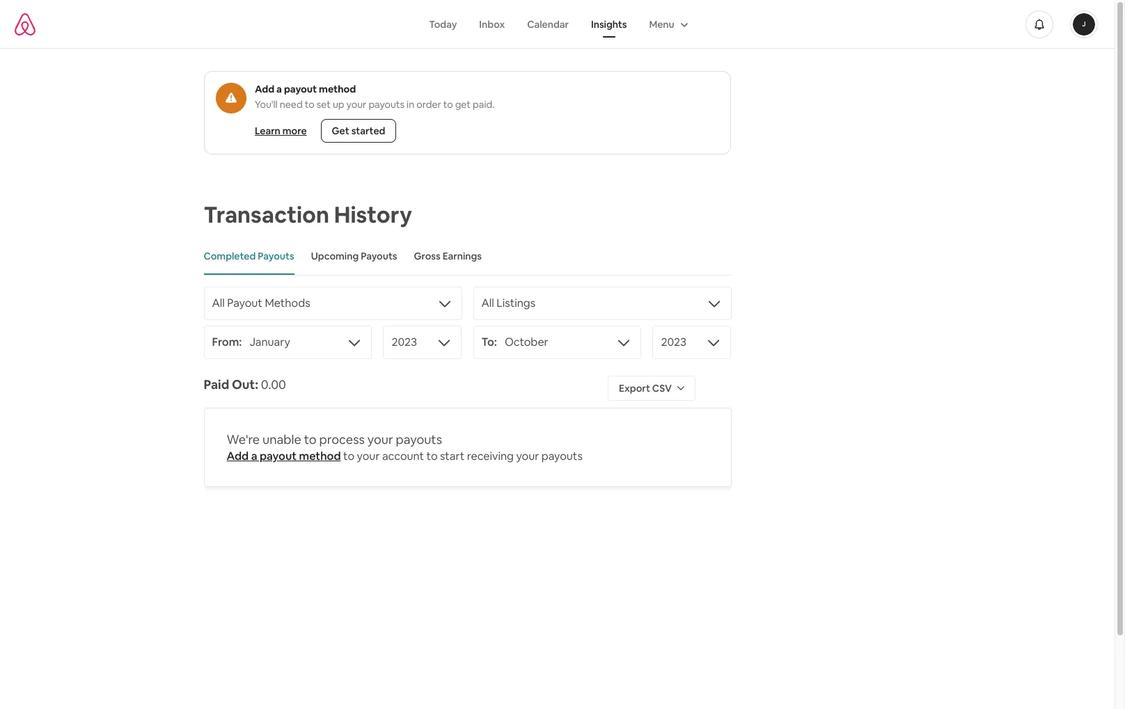 Task type: locate. For each thing, give the bounding box(es) containing it.
a inside we're unable to process your payouts add a payout method to your account to start receiving your payouts
[[251, 449, 257, 464]]

0.00
[[261, 377, 286, 393]]

payouts inside add a payout method you'll need to set up your payouts in order to get paid.
[[368, 98, 404, 111]]

main navigation menu image
[[1074, 13, 1096, 35]]

learn more
[[255, 125, 307, 137]]

method up up
[[319, 83, 356, 95]]

start
[[440, 449, 465, 464]]

add
[[255, 83, 274, 95], [227, 449, 249, 464]]

0 horizontal spatial a
[[251, 449, 257, 464]]

add a payout method you'll need to set up your payouts in order to get paid.
[[255, 83, 495, 111]]

learn more link
[[249, 119, 312, 143]]

method
[[319, 83, 356, 95], [299, 449, 341, 464]]

1 horizontal spatial add
[[255, 83, 274, 95]]

payouts
[[368, 98, 404, 111], [396, 432, 442, 448], [542, 449, 583, 464]]

method down process
[[299, 449, 341, 464]]

add inside we're unable to process your payouts add a payout method to your account to start receiving your payouts
[[227, 449, 249, 464]]

:
[[255, 377, 259, 393]]

menu
[[650, 18, 675, 30]]

group containing add a payout method
[[204, 71, 731, 155]]

0 vertical spatial method
[[319, 83, 356, 95]]

add down we're
[[227, 449, 249, 464]]

add a payout method link
[[227, 449, 341, 464]]

need
[[280, 98, 302, 111]]

receiving
[[467, 449, 514, 464]]

payouts down history
[[361, 250, 398, 263]]

payouts inside button
[[258, 250, 294, 263]]

0 vertical spatial add
[[255, 83, 274, 95]]

1 payouts from the left
[[258, 250, 294, 263]]

payout
[[284, 83, 317, 95], [260, 449, 297, 464]]

paid
[[204, 377, 229, 393]]

set
[[316, 98, 331, 111]]

today link
[[418, 11, 468, 37]]

tab list
[[204, 239, 732, 276]]

tab list containing completed payouts
[[204, 239, 732, 276]]

1 vertical spatial a
[[251, 449, 257, 464]]

transaction
[[204, 201, 330, 229]]

0 vertical spatial payouts
[[368, 98, 404, 111]]

1 vertical spatial payout
[[260, 449, 297, 464]]

payouts
[[258, 250, 294, 263], [361, 250, 398, 263]]

payout up need
[[284, 83, 317, 95]]

method inside add a payout method you'll need to set up your payouts in order to get paid.
[[319, 83, 356, 95]]

csv
[[653, 383, 672, 395]]

1 vertical spatial payouts
[[396, 432, 442, 448]]

group
[[204, 71, 731, 155]]

upcoming payouts button
[[311, 239, 398, 275]]

payouts down transaction
[[258, 250, 294, 263]]

gross earnings
[[414, 250, 482, 263]]

get
[[332, 125, 349, 137]]

out
[[232, 377, 255, 393]]

up
[[333, 98, 344, 111]]

payouts for upcoming payouts
[[361, 250, 398, 263]]

add up 'you'll'
[[255, 83, 274, 95]]

your right receiving in the left bottom of the page
[[517, 449, 539, 464]]

gross
[[414, 250, 441, 263]]

you'll
[[255, 98, 277, 111]]

your right up
[[346, 98, 366, 111]]

your up account
[[368, 432, 393, 448]]

your
[[346, 98, 366, 111], [368, 432, 393, 448], [357, 449, 380, 464], [517, 449, 539, 464]]

earnings
[[443, 250, 482, 263]]

transaction history
[[204, 201, 412, 229]]

0 horizontal spatial payouts
[[258, 250, 294, 263]]

0 vertical spatial a
[[276, 83, 282, 95]]

to
[[305, 98, 314, 111], [443, 98, 453, 111], [304, 432, 317, 448], [344, 449, 355, 464], [427, 449, 438, 464]]

payout down "unable"
[[260, 449, 297, 464]]

today
[[429, 18, 457, 30]]

we're
[[227, 432, 260, 448]]

a inside add a payout method you'll need to set up your payouts in order to get paid.
[[276, 83, 282, 95]]

2 payouts from the left
[[361, 250, 398, 263]]

order
[[416, 98, 441, 111]]

from:
[[212, 335, 242, 350]]

completed payouts button
[[204, 239, 294, 275]]

inbox link
[[468, 11, 516, 37]]

calendar
[[528, 18, 569, 30]]

learn
[[255, 125, 280, 137]]

a
[[276, 83, 282, 95], [251, 449, 257, 464]]

to left get
[[443, 98, 453, 111]]

a down we're
[[251, 449, 257, 464]]

1 horizontal spatial a
[[276, 83, 282, 95]]

1 vertical spatial method
[[299, 449, 341, 464]]

1 horizontal spatial payouts
[[361, 250, 398, 263]]

2 vertical spatial payouts
[[542, 449, 583, 464]]

to right "unable"
[[304, 432, 317, 448]]

payouts inside button
[[361, 250, 398, 263]]

export csv
[[619, 383, 672, 395]]

0 vertical spatial payout
[[284, 83, 317, 95]]

0 horizontal spatial add
[[227, 449, 249, 464]]

inbox
[[480, 18, 505, 30]]

1 vertical spatial add
[[227, 449, 249, 464]]

a up need
[[276, 83, 282, 95]]



Task type: describe. For each thing, give the bounding box(es) containing it.
insights
[[592, 18, 627, 30]]

paid out : 0.00
[[204, 377, 286, 393]]

calendar link
[[516, 11, 580, 37]]

we're unable to process your payouts add a payout method to your account to start receiving your payouts
[[227, 432, 583, 464]]

menu button
[[638, 11, 697, 37]]

process
[[319, 432, 365, 448]]

method inside we're unable to process your payouts add a payout method to your account to start receiving your payouts
[[299, 449, 341, 464]]

payout inside we're unable to process your payouts add a payout method to your account to start receiving your payouts
[[260, 449, 297, 464]]

history
[[334, 201, 412, 229]]

insights link
[[580, 11, 638, 37]]

export csv button
[[608, 376, 696, 401]]

add inside add a payout method you'll need to set up your payouts in order to get paid.
[[255, 83, 274, 95]]

started
[[351, 125, 385, 137]]

payout inside add a payout method you'll need to set up your payouts in order to get paid.
[[284, 83, 317, 95]]

your inside add a payout method you'll need to set up your payouts in order to get paid.
[[346, 98, 366, 111]]

completed payouts
[[204, 250, 294, 263]]

upcoming
[[311, 250, 359, 263]]

payouts for completed payouts
[[258, 250, 294, 263]]

account
[[382, 449, 424, 464]]

in
[[407, 98, 414, 111]]

completed
[[204, 250, 256, 263]]

upcoming payouts
[[311, 250, 398, 263]]

to down process
[[344, 449, 355, 464]]

get started
[[332, 125, 385, 137]]

export
[[619, 383, 651, 395]]

paid.
[[473, 98, 495, 111]]

to left set at left
[[305, 98, 314, 111]]

get started link
[[321, 119, 396, 143]]

gross earnings button
[[414, 239, 482, 275]]

to:
[[482, 335, 497, 350]]

to left start
[[427, 449, 438, 464]]

your down process
[[357, 449, 380, 464]]

unable
[[263, 432, 301, 448]]

more
[[282, 125, 307, 137]]

get
[[455, 98, 471, 111]]



Task type: vqa. For each thing, say whether or not it's contained in the screenshot.
the bottommost a
yes



